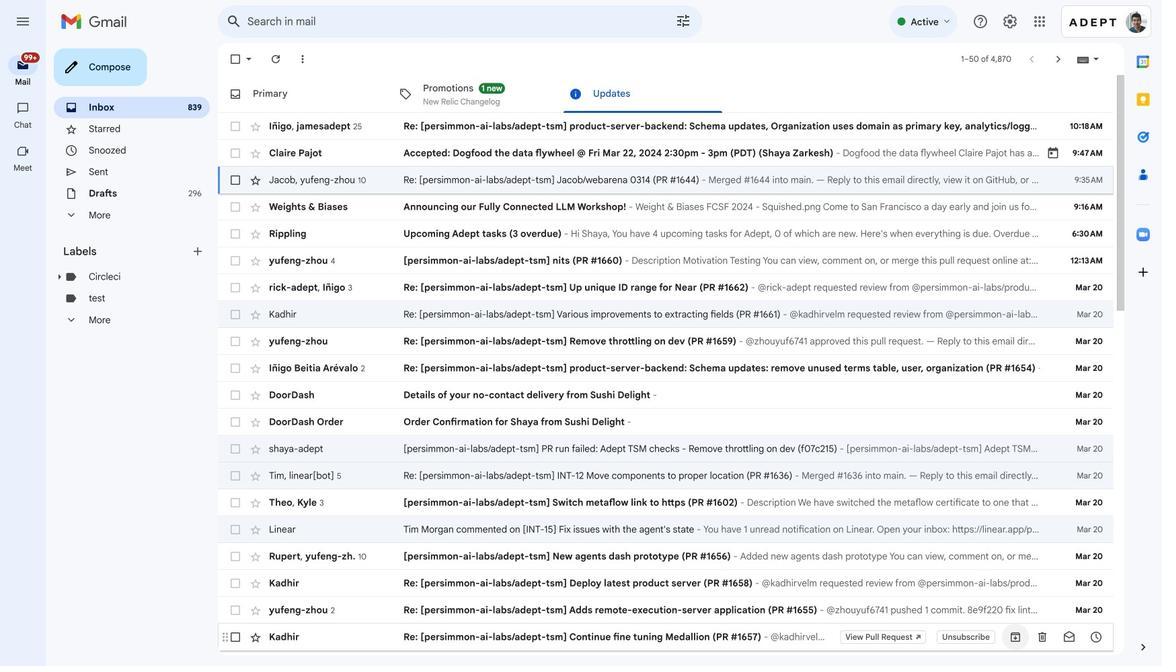 Task type: describe. For each thing, give the bounding box(es) containing it.
13 row from the top
[[218, 436, 1114, 463]]

search in mail image
[[222, 9, 246, 34]]

gmail image
[[61, 8, 134, 35]]

19 row from the top
[[218, 597, 1114, 624]]

primary tab
[[218, 75, 387, 113]]

1 row from the top
[[218, 113, 1163, 140]]

refresh image
[[269, 52, 283, 66]]

18 row from the top
[[218, 571, 1114, 597]]

16 row from the top
[[218, 517, 1114, 544]]

calendar event image
[[1047, 147, 1060, 160]]

Search in mail text field
[[248, 15, 638, 28]]

8 row from the top
[[218, 301, 1114, 328]]

20 row from the top
[[218, 624, 1114, 651]]

9 row from the top
[[218, 328, 1114, 355]]

15 row from the top
[[218, 490, 1114, 517]]

17 row from the top
[[218, 544, 1114, 571]]

advanced search options image
[[670, 7, 697, 34]]

settings image
[[1003, 13, 1019, 30]]

Search in mail search field
[[218, 5, 702, 38]]



Task type: locate. For each thing, give the bounding box(es) containing it.
10 row from the top
[[218, 355, 1114, 382]]

older image
[[1052, 52, 1066, 66]]

main content
[[218, 75, 1163, 667]]

2 row from the top
[[218, 140, 1114, 167]]

more email options image
[[296, 52, 310, 66]]

14 row from the top
[[218, 463, 1114, 490]]

6 row from the top
[[218, 248, 1114, 275]]

7 row from the top
[[218, 275, 1114, 301]]

21 row from the top
[[218, 651, 1114, 667]]

0 horizontal spatial tab list
[[218, 75, 1114, 113]]

toolbar
[[1003, 631, 1110, 645]]

select input tool image
[[1093, 54, 1101, 64]]

updates tab
[[558, 75, 728, 113]]

12 row from the top
[[218, 409, 1114, 436]]

row
[[218, 113, 1163, 140], [218, 140, 1114, 167], [218, 167, 1114, 194], [218, 194, 1114, 221], [218, 221, 1114, 248], [218, 248, 1114, 275], [218, 275, 1114, 301], [218, 301, 1114, 328], [218, 328, 1114, 355], [218, 355, 1114, 382], [218, 382, 1114, 409], [218, 409, 1114, 436], [218, 436, 1114, 463], [218, 463, 1114, 490], [218, 490, 1114, 517], [218, 517, 1114, 544], [218, 544, 1114, 571], [218, 571, 1114, 597], [218, 597, 1114, 624], [218, 624, 1114, 651], [218, 651, 1114, 667]]

5 row from the top
[[218, 221, 1114, 248]]

tab list
[[1125, 43, 1163, 618], [218, 75, 1114, 113]]

main menu image
[[15, 13, 31, 30]]

heading
[[0, 77, 46, 87], [0, 120, 46, 131], [0, 163, 46, 174], [63, 245, 191, 258]]

3 row from the top
[[218, 167, 1114, 194]]

navigation
[[0, 43, 47, 667]]

None checkbox
[[229, 174, 242, 187], [229, 227, 242, 241], [229, 389, 242, 402], [229, 470, 242, 483], [229, 523, 242, 537], [229, 631, 242, 645], [229, 174, 242, 187], [229, 227, 242, 241], [229, 389, 242, 402], [229, 470, 242, 483], [229, 523, 242, 537], [229, 631, 242, 645]]

None checkbox
[[229, 52, 242, 66], [229, 120, 242, 133], [229, 147, 242, 160], [229, 201, 242, 214], [229, 254, 242, 268], [229, 281, 242, 295], [229, 308, 242, 322], [229, 335, 242, 349], [229, 362, 242, 375], [229, 416, 242, 429], [229, 443, 242, 456], [229, 497, 242, 510], [229, 550, 242, 564], [229, 577, 242, 591], [229, 604, 242, 618], [229, 52, 242, 66], [229, 120, 242, 133], [229, 147, 242, 160], [229, 201, 242, 214], [229, 254, 242, 268], [229, 281, 242, 295], [229, 308, 242, 322], [229, 335, 242, 349], [229, 362, 242, 375], [229, 416, 242, 429], [229, 443, 242, 456], [229, 497, 242, 510], [229, 550, 242, 564], [229, 577, 242, 591], [229, 604, 242, 618]]

11 row from the top
[[218, 382, 1114, 409]]

promotions, one new message, tab
[[388, 75, 558, 113]]

4 row from the top
[[218, 194, 1114, 221]]

support image
[[973, 13, 989, 30]]

1 horizontal spatial tab list
[[1125, 43, 1163, 618]]



Task type: vqa. For each thing, say whether or not it's contained in the screenshot.
the Select input tool image
yes



